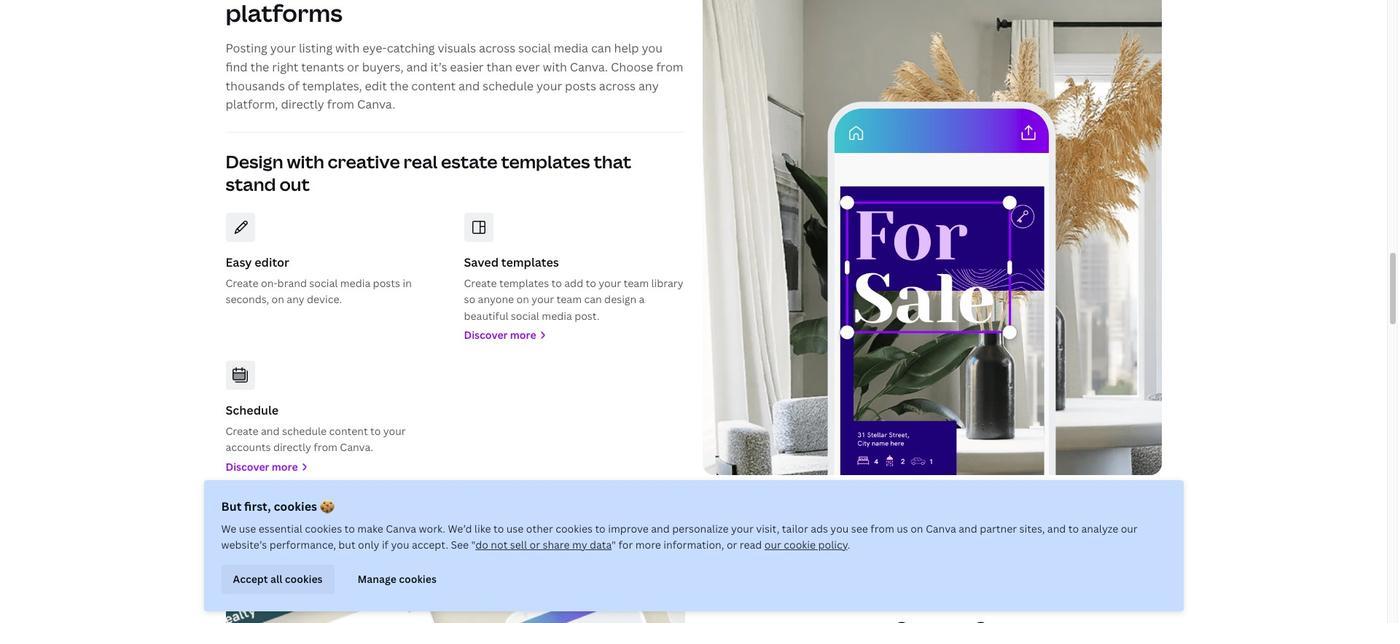 Task type: describe. For each thing, give the bounding box(es) containing it.
accept.
[[412, 538, 448, 552]]

saved
[[464, 255, 499, 271]]

2 canva from the left
[[926, 522, 956, 536]]

easy
[[226, 255, 252, 271]]

us
[[897, 522, 908, 536]]

editor
[[255, 255, 289, 271]]

help
[[614, 40, 639, 56]]

we
[[221, 522, 236, 536]]

2 horizontal spatial with
[[543, 59, 567, 75]]

ads
[[811, 522, 828, 536]]

listing
[[299, 40, 333, 56]]

1 vertical spatial canva.
[[357, 96, 395, 112]]

🍪
[[320, 499, 334, 515]]

social inside posting your listing with eye-catching visuals across social media can help you find the right tenants or buyers, and it's easier than ever with canva. choose from thousands of templates, edit the content and schedule your posts across any platform, directly from canva.
[[518, 40, 551, 56]]

templates inside design with creative real estate templates that stand out
[[501, 149, 590, 173]]

1 use from the left
[[239, 522, 256, 536]]

0 vertical spatial the
[[250, 59, 269, 75]]

posting
[[226, 40, 267, 56]]

a
[[639, 292, 645, 306]]

choose
[[611, 59, 653, 75]]

our inside the we use essential cookies to make canva work. we'd like to use other cookies to improve and personalize your visit, tailor ads you see from us on canva and partner sites, and to analyze our website's performance, but only if you accept. see "
[[1121, 522, 1138, 536]]

it's
[[430, 59, 447, 75]]

only
[[358, 538, 379, 552]]

see
[[851, 522, 868, 536]]

from inside the we use essential cookies to make canva work. we'd like to use other cookies to improve and personalize your visit, tailor ads you see from us on canva and partner sites, and to analyze our website's performance, but only if you accept. see "
[[871, 522, 894, 536]]

directly inside schedule create and schedule content to your accounts directly from canva.
[[273, 440, 311, 454]]

manage
[[358, 572, 396, 586]]

saved templates create templates to add to your team library so anyone on your team can design a beautiful social media post.
[[464, 255, 683, 323]]

cookies right all
[[285, 572, 323, 586]]

on-
[[261, 276, 277, 290]]

policy
[[818, 538, 847, 552]]

in
[[403, 276, 412, 290]]

real
[[404, 149, 437, 173]]

real estate marketing visuals across different layouts from canva image
[[226, 547, 685, 623]]

media inside posting your listing with eye-catching visuals across social media can help you find the right tenants or buyers, and it's easier than ever with canva. choose from thousands of templates, edit the content and schedule your posts across any platform, directly from canva.
[[554, 40, 588, 56]]

on inside create on-brand social media posts in seconds, on any device.
[[272, 292, 284, 306]]

other
[[526, 522, 553, 536]]

library
[[651, 276, 683, 290]]

2 horizontal spatial you
[[830, 522, 849, 536]]

1 vertical spatial templates
[[501, 255, 559, 271]]

for
[[618, 538, 633, 552]]

thousands
[[226, 78, 285, 94]]

and inside schedule create and schedule content to your accounts directly from canva.
[[261, 424, 280, 438]]

schedule create and schedule content to your accounts directly from canva.
[[226, 403, 406, 454]]

you inside posting your listing with eye-catching visuals across social media can help you find the right tenants or buyers, and it's easier than ever with canva. choose from thousands of templates, edit the content and schedule your posts across any platform, directly from canva.
[[642, 40, 663, 56]]

1 canva from the left
[[386, 522, 416, 536]]

on inside saved templates create templates to add to your team library so anyone on your team can design a beautiful social media post.
[[516, 292, 529, 306]]

website's
[[221, 538, 267, 552]]

analyze
[[1081, 522, 1118, 536]]

partner
[[980, 522, 1017, 536]]

do not sell or share my data link
[[475, 538, 612, 552]]

essential
[[259, 522, 302, 536]]

2 vertical spatial templates
[[499, 276, 549, 290]]

0 vertical spatial canva.
[[570, 59, 608, 75]]

work.
[[419, 522, 445, 536]]

seconds,
[[226, 292, 269, 306]]

tailor
[[782, 522, 808, 536]]

stand
[[226, 172, 276, 196]]

read
[[740, 538, 762, 552]]

discover more for bottom discover more link
[[226, 460, 298, 474]]

on inside the we use essential cookies to make canva work. we'd like to use other cookies to improve and personalize your visit, tailor ads you see from us on canva and partner sites, and to analyze our website's performance, but only if you accept. see "
[[911, 522, 923, 536]]

1 horizontal spatial the
[[390, 78, 409, 94]]

but first, cookies 🍪
[[221, 499, 334, 515]]

visit,
[[756, 522, 780, 536]]

tenants
[[301, 59, 344, 75]]

accept all cookies
[[233, 572, 323, 586]]

add
[[564, 276, 583, 290]]

posts inside posting your listing with eye-catching visuals across social media can help you find the right tenants or buyers, and it's easier than ever with canva. choose from thousands of templates, edit the content and schedule your posts across any platform, directly from canva.
[[565, 78, 596, 94]]

and right sites,
[[1047, 522, 1066, 536]]

but
[[338, 538, 355, 552]]

design
[[604, 292, 637, 306]]

posting your listing with eye-catching visuals across social media can help you find the right tenants or buyers, and it's easier than ever with canva. choose from thousands of templates, edit the content and schedule your posts across any platform, directly from canva.
[[226, 40, 683, 112]]

performance,
[[269, 538, 336, 552]]

manage cookies button
[[346, 565, 448, 594]]

device.
[[307, 292, 342, 306]]

more for top discover more link
[[510, 328, 536, 342]]

anyone
[[478, 292, 514, 306]]

right
[[272, 59, 298, 75]]

make
[[357, 522, 383, 536]]

content inside schedule create and schedule content to your accounts directly from canva.
[[329, 424, 368, 438]]

.
[[847, 538, 850, 552]]

that
[[594, 149, 631, 173]]

discover for bottom discover more link
[[226, 460, 269, 474]]

create inside create on-brand social media posts in seconds, on any device.
[[226, 276, 258, 290]]

templates,
[[302, 78, 362, 94]]

post.
[[575, 309, 600, 323]]

2 use from the left
[[506, 522, 524, 536]]

create inside saved templates create templates to add to your team library so anyone on your team can design a beautiful social media post.
[[464, 276, 497, 290]]

do not sell or share my data " for more information, or read our cookie policy .
[[475, 538, 850, 552]]

sites,
[[1019, 522, 1045, 536]]

easier
[[450, 59, 484, 75]]

we'd
[[448, 522, 472, 536]]

creative
[[328, 149, 400, 173]]

visuals
[[438, 40, 476, 56]]

design with creative real estate templates that stand out
[[226, 149, 631, 196]]

0 horizontal spatial across
[[479, 40, 516, 56]]

and up do not sell or share my data " for more information, or read our cookie policy .
[[651, 522, 670, 536]]

from inside schedule create and schedule content to your accounts directly from canva.
[[314, 440, 337, 454]]



Task type: locate. For each thing, give the bounding box(es) containing it.
0 horizontal spatial posts
[[373, 276, 400, 290]]

media left help
[[554, 40, 588, 56]]

0 horizontal spatial or
[[347, 59, 359, 75]]

0 horizontal spatial "
[[471, 538, 475, 552]]

1 horizontal spatial team
[[624, 276, 649, 290]]

1 vertical spatial discover more link
[[226, 459, 446, 475]]

find
[[226, 59, 248, 75]]

2 horizontal spatial on
[[911, 522, 923, 536]]

2 vertical spatial canva.
[[340, 440, 373, 454]]

sell
[[510, 538, 527, 552]]

1 horizontal spatial any
[[638, 78, 659, 94]]

create up so
[[464, 276, 497, 290]]

0 horizontal spatial more
[[272, 460, 298, 474]]

editing text for real estate flyer in canva image
[[702, 0, 1162, 475]]

1 horizontal spatial across
[[599, 78, 636, 94]]

" right see
[[471, 538, 475, 552]]

the right edit
[[390, 78, 409, 94]]

buyers,
[[362, 59, 403, 75]]

team up the a
[[624, 276, 649, 290]]

0 horizontal spatial our
[[764, 538, 781, 552]]

schedule
[[226, 403, 278, 419]]

0 horizontal spatial content
[[329, 424, 368, 438]]

cookies
[[274, 499, 317, 515], [305, 522, 342, 536], [556, 522, 593, 536], [285, 572, 323, 586], [399, 572, 437, 586]]

can up post.
[[584, 292, 602, 306]]

0 vertical spatial team
[[624, 276, 649, 290]]

schedule inside schedule create and schedule content to your accounts directly from canva.
[[282, 424, 327, 438]]

0 horizontal spatial canva
[[386, 522, 416, 536]]

see
[[451, 538, 469, 552]]

our cookie policy link
[[764, 538, 847, 552]]

1 horizontal spatial content
[[411, 78, 456, 94]]

2 vertical spatial you
[[391, 538, 409, 552]]

you
[[642, 40, 663, 56], [830, 522, 849, 536], [391, 538, 409, 552]]

media inside create on-brand social media posts in seconds, on any device.
[[340, 276, 370, 290]]

brand
[[277, 276, 307, 290]]

0 horizontal spatial use
[[239, 522, 256, 536]]

1 horizontal spatial discover more link
[[464, 327, 685, 344]]

0 vertical spatial discover more
[[464, 328, 536, 342]]

social down anyone
[[511, 309, 539, 323]]

" left for
[[612, 538, 616, 552]]

and left partner
[[959, 522, 977, 536]]

"
[[471, 538, 475, 552], [612, 538, 616, 552]]

0 vertical spatial templates
[[501, 149, 590, 173]]

canva. inside schedule create and schedule content to your accounts directly from canva.
[[340, 440, 373, 454]]

design
[[226, 149, 283, 173]]

1 vertical spatial the
[[390, 78, 409, 94]]

templates right saved
[[501, 255, 559, 271]]

cookies up the my on the bottom of the page
[[556, 522, 593, 536]]

from down templates,
[[327, 96, 354, 112]]

from up 🍪
[[314, 440, 337, 454]]

0 vertical spatial our
[[1121, 522, 1138, 536]]

0 horizontal spatial you
[[391, 538, 409, 552]]

manage cookies
[[358, 572, 437, 586]]

0 vertical spatial any
[[638, 78, 659, 94]]

first,
[[244, 499, 271, 515]]

create up seconds,
[[226, 276, 258, 290]]

can left help
[[591, 40, 611, 56]]

2 vertical spatial media
[[542, 309, 572, 323]]

schedule
[[483, 78, 534, 94], [282, 424, 327, 438]]

0 horizontal spatial discover more
[[226, 460, 298, 474]]

team
[[624, 276, 649, 290], [557, 292, 582, 306]]

0 vertical spatial posts
[[565, 78, 596, 94]]

cookie
[[784, 538, 816, 552]]

0 horizontal spatial discover
[[226, 460, 269, 474]]

or
[[347, 59, 359, 75], [530, 538, 540, 552], [727, 538, 737, 552]]

discover more link up 🍪
[[226, 459, 446, 475]]

directly down of
[[281, 96, 324, 112]]

media inside saved templates create templates to add to your team library so anyone on your team can design a beautiful social media post.
[[542, 309, 572, 323]]

0 horizontal spatial discover more link
[[226, 459, 446, 475]]

cookies up essential
[[274, 499, 317, 515]]

1 horizontal spatial or
[[530, 538, 540, 552]]

1 horizontal spatial our
[[1121, 522, 1138, 536]]

1 vertical spatial can
[[584, 292, 602, 306]]

1 vertical spatial across
[[599, 78, 636, 94]]

2 vertical spatial with
[[287, 149, 324, 173]]

our right analyze
[[1121, 522, 1138, 536]]

0 vertical spatial you
[[642, 40, 663, 56]]

discover more
[[464, 328, 536, 342], [226, 460, 298, 474]]

than
[[487, 59, 512, 75]]

platform,
[[226, 96, 278, 112]]

catching
[[387, 40, 435, 56]]

and down catching
[[406, 59, 428, 75]]

1 vertical spatial schedule
[[282, 424, 327, 438]]

can inside saved templates create templates to add to your team library so anyone on your team can design a beautiful social media post.
[[584, 292, 602, 306]]

and down easier
[[458, 78, 480, 94]]

templates
[[501, 149, 590, 173], [501, 255, 559, 271], [499, 276, 549, 290]]

0 vertical spatial can
[[591, 40, 611, 56]]

" inside the we use essential cookies to make canva work. we'd like to use other cookies to improve and personalize your visit, tailor ads you see from us on canva and partner sites, and to analyze our website's performance, but only if you accept. see "
[[471, 538, 475, 552]]

your inside schedule create and schedule content to your accounts directly from canva.
[[383, 424, 406, 438]]

cookies down accept. on the left bottom of page
[[399, 572, 437, 586]]

canva up if
[[386, 522, 416, 536]]

with inside design with creative real estate templates that stand out
[[287, 149, 324, 173]]

and down schedule
[[261, 424, 280, 438]]

across
[[479, 40, 516, 56], [599, 78, 636, 94]]

canva right us
[[926, 522, 956, 536]]

any down choose
[[638, 78, 659, 94]]

1 " from the left
[[471, 538, 475, 552]]

1 vertical spatial media
[[340, 276, 370, 290]]

1 horizontal spatial with
[[335, 40, 360, 56]]

do
[[475, 538, 488, 552]]

from right choose
[[656, 59, 683, 75]]

can inside posting your listing with eye-catching visuals across social media can help you find the right tenants or buyers, and it's easier than ever with canva. choose from thousands of templates, edit the content and schedule your posts across any platform, directly from canva.
[[591, 40, 611, 56]]

1 vertical spatial team
[[557, 292, 582, 306]]

from
[[656, 59, 683, 75], [327, 96, 354, 112], [314, 440, 337, 454], [871, 522, 894, 536]]

create inside schedule create and schedule content to your accounts directly from canva.
[[226, 424, 258, 438]]

the up thousands
[[250, 59, 269, 75]]

out
[[279, 172, 310, 196]]

use up "sell"
[[506, 522, 524, 536]]

estate
[[441, 149, 497, 173]]

across up than
[[479, 40, 516, 56]]

media left post.
[[542, 309, 572, 323]]

across down choose
[[599, 78, 636, 94]]

accounts
[[226, 440, 271, 454]]

information,
[[664, 538, 724, 552]]

any down brand
[[287, 292, 304, 306]]

any inside posting your listing with eye-catching visuals across social media can help you find the right tenants or buyers, and it's easier than ever with canva. choose from thousands of templates, edit the content and schedule your posts across any platform, directly from canva.
[[638, 78, 659, 94]]

if
[[382, 538, 389, 552]]

1 horizontal spatial posts
[[565, 78, 596, 94]]

social up ever
[[518, 40, 551, 56]]

share
[[543, 538, 570, 552]]

discover more link
[[464, 327, 685, 344], [226, 459, 446, 475]]

1 vertical spatial discover
[[226, 460, 269, 474]]

beautiful
[[464, 309, 508, 323]]

or left read
[[727, 538, 737, 552]]

1 vertical spatial posts
[[373, 276, 400, 290]]

1 horizontal spatial more
[[510, 328, 536, 342]]

discover more down accounts
[[226, 460, 298, 474]]

directly
[[281, 96, 324, 112], [273, 440, 311, 454]]

social up device.
[[309, 276, 338, 290]]

on
[[272, 292, 284, 306], [516, 292, 529, 306], [911, 522, 923, 536]]

0 vertical spatial discover more link
[[464, 327, 685, 344]]

with right ever
[[543, 59, 567, 75]]

of
[[288, 78, 299, 94]]

1 horizontal spatial canva
[[926, 522, 956, 536]]

or inside posting your listing with eye-catching visuals across social media can help you find the right tenants or buyers, and it's easier than ever with canva. choose from thousands of templates, edit the content and schedule your posts across any platform, directly from canva.
[[347, 59, 359, 75]]

1 horizontal spatial schedule
[[483, 78, 534, 94]]

1 vertical spatial you
[[830, 522, 849, 536]]

easy editor
[[226, 255, 289, 271]]

discover down accounts
[[226, 460, 269, 474]]

1 vertical spatial more
[[272, 460, 298, 474]]

use up website's
[[239, 522, 256, 536]]

your
[[270, 40, 296, 56], [536, 78, 562, 94], [599, 276, 621, 290], [532, 292, 554, 306], [383, 424, 406, 438], [731, 522, 754, 536]]

or up templates,
[[347, 59, 359, 75]]

we use essential cookies to make canva work. we'd like to use other cookies to improve and personalize your visit, tailor ads you see from us on canva and partner sites, and to analyze our website's performance, but only if you accept. see "
[[221, 522, 1138, 552]]

0 horizontal spatial any
[[287, 292, 304, 306]]

0 horizontal spatial the
[[250, 59, 269, 75]]

cookies down 🍪
[[305, 522, 342, 536]]

on right us
[[911, 522, 923, 536]]

1 horizontal spatial on
[[516, 292, 529, 306]]

posts inside create on-brand social media posts in seconds, on any device.
[[373, 276, 400, 290]]

1 vertical spatial content
[[329, 424, 368, 438]]

data
[[590, 538, 612, 552]]

directly right accounts
[[273, 440, 311, 454]]

1 horizontal spatial "
[[612, 538, 616, 552]]

0 vertical spatial across
[[479, 40, 516, 56]]

discover for top discover more link
[[464, 328, 508, 342]]

social inside saved templates create templates to add to your team library so anyone on your team can design a beautiful social media post.
[[511, 309, 539, 323]]

you right help
[[642, 40, 663, 56]]

0 vertical spatial discover
[[464, 328, 508, 342]]

0 horizontal spatial with
[[287, 149, 324, 173]]

0 vertical spatial social
[[518, 40, 551, 56]]

create on-brand social media posts in seconds, on any device.
[[226, 276, 412, 306]]

on down on-
[[272, 292, 284, 306]]

social
[[518, 40, 551, 56], [309, 276, 338, 290], [511, 309, 539, 323]]

discover more link down post.
[[464, 327, 685, 344]]

eye-
[[362, 40, 387, 56]]

1 vertical spatial with
[[543, 59, 567, 75]]

0 horizontal spatial team
[[557, 292, 582, 306]]

templates up anyone
[[499, 276, 549, 290]]

with left eye-
[[335, 40, 360, 56]]

1 vertical spatial discover more
[[226, 460, 298, 474]]

1 horizontal spatial discover more
[[464, 328, 536, 342]]

templates left "that" at the top of the page
[[501, 149, 590, 173]]

discover more down beautiful
[[464, 328, 536, 342]]

1 vertical spatial any
[[287, 292, 304, 306]]

you right if
[[391, 538, 409, 552]]

canva
[[386, 522, 416, 536], [926, 522, 956, 536]]

to inside schedule create and schedule content to your accounts directly from canva.
[[370, 424, 381, 438]]

2 " from the left
[[612, 538, 616, 552]]

1 vertical spatial social
[[309, 276, 338, 290]]

accept
[[233, 572, 268, 586]]

0 vertical spatial media
[[554, 40, 588, 56]]

like
[[474, 522, 491, 536]]

2 horizontal spatial more
[[635, 538, 661, 552]]

media up device.
[[340, 276, 370, 290]]

1 vertical spatial our
[[764, 538, 781, 552]]

0 horizontal spatial on
[[272, 292, 284, 306]]

2 horizontal spatial or
[[727, 538, 737, 552]]

ever
[[515, 59, 540, 75]]

2 vertical spatial more
[[635, 538, 661, 552]]

media
[[554, 40, 588, 56], [340, 276, 370, 290], [542, 309, 572, 323]]

0 vertical spatial content
[[411, 78, 456, 94]]

1 vertical spatial directly
[[273, 440, 311, 454]]

all
[[270, 572, 282, 586]]

so
[[464, 292, 475, 306]]

content inside posting your listing with eye-catching visuals across social media can help you find the right tenants or buyers, and it's easier than ever with canva. choose from thousands of templates, edit the content and schedule your posts across any platform, directly from canva.
[[411, 78, 456, 94]]

not
[[491, 538, 508, 552]]

0 horizontal spatial schedule
[[282, 424, 327, 438]]

1 horizontal spatial discover
[[464, 328, 508, 342]]

on right anyone
[[516, 292, 529, 306]]

schedule inside posting your listing with eye-catching visuals across social media can help you find the right tenants or buyers, and it's easier than ever with canva. choose from thousands of templates, edit the content and schedule your posts across any platform, directly from canva.
[[483, 78, 534, 94]]

but
[[221, 499, 242, 515]]

1 horizontal spatial use
[[506, 522, 524, 536]]

social inside create on-brand social media posts in seconds, on any device.
[[309, 276, 338, 290]]

more right for
[[635, 538, 661, 552]]

0 vertical spatial directly
[[281, 96, 324, 112]]

more for bottom discover more link
[[272, 460, 298, 474]]

0 vertical spatial with
[[335, 40, 360, 56]]

improve
[[608, 522, 649, 536]]

create up accounts
[[226, 424, 258, 438]]

discover more for top discover more link
[[464, 328, 536, 342]]

more up the but first, cookies 🍪
[[272, 460, 298, 474]]

2 vertical spatial social
[[511, 309, 539, 323]]

0 vertical spatial schedule
[[483, 78, 534, 94]]

discover
[[464, 328, 508, 342], [226, 460, 269, 474]]

more down anyone
[[510, 328, 536, 342]]

0 vertical spatial more
[[510, 328, 536, 342]]

my
[[572, 538, 587, 552]]

discover down beautiful
[[464, 328, 508, 342]]

you up policy
[[830, 522, 849, 536]]

personalize
[[672, 522, 729, 536]]

content
[[411, 78, 456, 94], [329, 424, 368, 438]]

with
[[335, 40, 360, 56], [543, 59, 567, 75], [287, 149, 324, 173]]

use
[[239, 522, 256, 536], [506, 522, 524, 536]]

the
[[250, 59, 269, 75], [390, 78, 409, 94]]

our down visit,
[[764, 538, 781, 552]]

or right "sell"
[[530, 538, 540, 552]]

any inside create on-brand social media posts in seconds, on any device.
[[287, 292, 304, 306]]

with right design
[[287, 149, 324, 173]]

accept all cookies button
[[221, 565, 334, 594]]

1 horizontal spatial you
[[642, 40, 663, 56]]

your inside the we use essential cookies to make canva work. we'd like to use other cookies to improve and personalize your visit, tailor ads you see from us on canva and partner sites, and to analyze our website's performance, but only if you accept. see "
[[731, 522, 754, 536]]

posts
[[565, 78, 596, 94], [373, 276, 400, 290]]

can
[[591, 40, 611, 56], [584, 292, 602, 306]]

and
[[406, 59, 428, 75], [458, 78, 480, 94], [261, 424, 280, 438], [651, 522, 670, 536], [959, 522, 977, 536], [1047, 522, 1066, 536]]

create
[[226, 276, 258, 290], [464, 276, 497, 290], [226, 424, 258, 438]]

team down add
[[557, 292, 582, 306]]

more
[[510, 328, 536, 342], [272, 460, 298, 474], [635, 538, 661, 552]]

directly inside posting your listing with eye-catching visuals across social media can help you find the right tenants or buyers, and it's easier than ever with canva. choose from thousands of templates, edit the content and schedule your posts across any platform, directly from canva.
[[281, 96, 324, 112]]

from left us
[[871, 522, 894, 536]]



Task type: vqa. For each thing, say whether or not it's contained in the screenshot.
catching
yes



